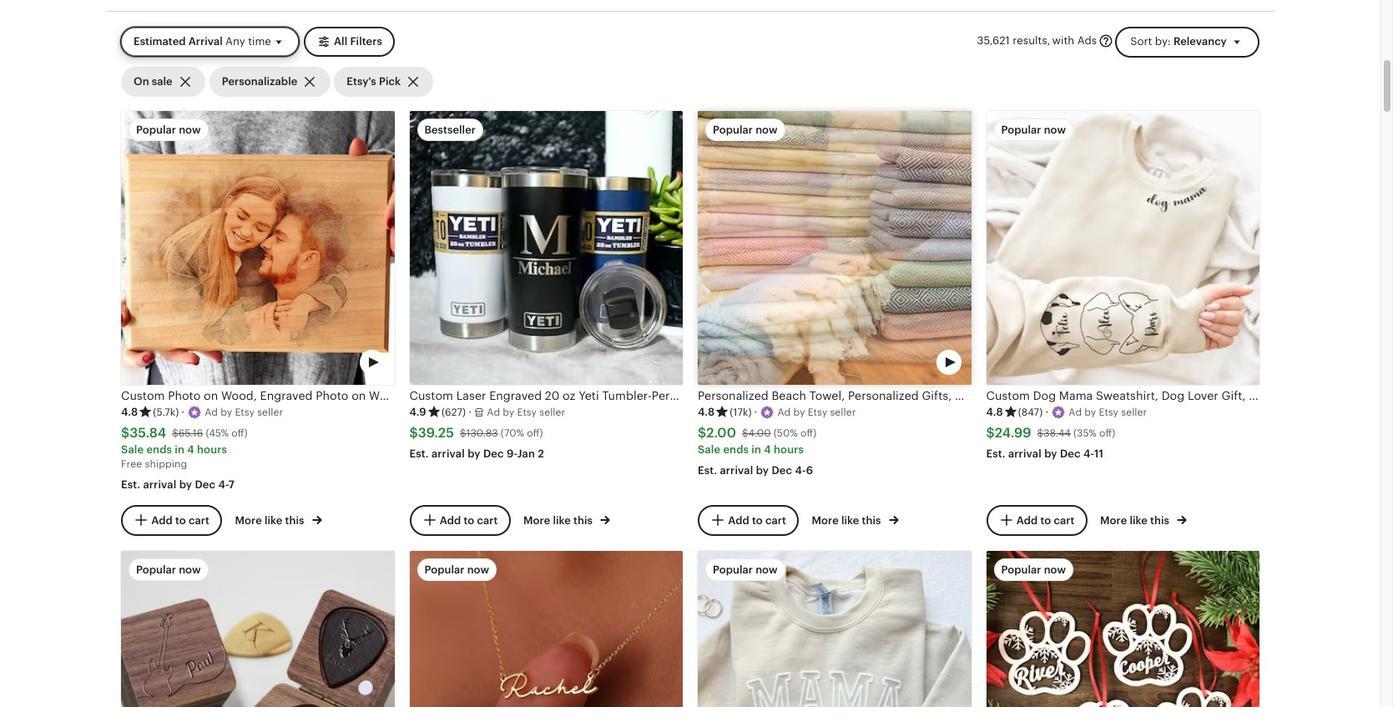 Task type: locate. For each thing, give the bounding box(es) containing it.
3 this from the left
[[862, 515, 881, 527]]

$ left 4.00
[[698, 425, 707, 441]]

$ down (17k)
[[742, 427, 749, 439]]

etsy's pick
[[347, 75, 401, 88]]

4 add to cart button from the left
[[987, 505, 1087, 536]]

cart down $ 24.99 $ 38.44 (35% off) est. arrival by dec 4-11
[[1054, 514, 1075, 526]]

4 cart from the left
[[1054, 514, 1075, 526]]

4.9
[[410, 406, 427, 418]]

1 cart from the left
[[189, 514, 209, 526]]

cart down $ 2.00 $ 4.00 (50% off) sale ends in 4 hours est. arrival by dec 4-6
[[766, 514, 786, 526]]

dec
[[483, 447, 504, 460], [1060, 447, 1081, 460], [772, 464, 793, 477], [195, 478, 216, 491]]

product video element for personalized mama sweatshirt with kid names on sleeve, mothers day gift, birthday gift for mom, new mom gift, minimalist cool mom sweater image
[[698, 551, 971, 707]]

3 more like this link from the left
[[812, 511, 899, 529]]

4 inside $ 35.84 $ 65.16 (45% off) sale ends in 4 hours free shipping est. arrival by dec 4-7
[[187, 443, 194, 456]]

by inside $ 35.84 $ 65.16 (45% off) sale ends in 4 hours free shipping est. arrival by dec 4-7
[[179, 478, 192, 491]]

on sale link
[[121, 67, 205, 97]]

2 horizontal spatial 4-
[[1084, 447, 1095, 460]]

add to cart down $ 2.00 $ 4.00 (50% off) sale ends in 4 hours est. arrival by dec 4-6
[[728, 514, 786, 526]]

add to cart button
[[121, 505, 222, 536], [410, 505, 510, 536], [698, 505, 799, 536], [987, 505, 1087, 536]]

ends inside $ 35.84 $ 65.16 (45% off) sale ends in 4 hours free shipping est. arrival by dec 4-7
[[146, 443, 172, 456]]

like
[[265, 515, 283, 527], [553, 515, 571, 527], [842, 515, 860, 527], [1130, 515, 1148, 527]]

0 horizontal spatial 4
[[187, 443, 194, 456]]

4- down (45%
[[218, 478, 229, 491]]

on sale
[[134, 75, 173, 88]]

off) right (45%
[[231, 427, 248, 439]]

0 horizontal spatial in
[[175, 443, 185, 456]]

est. down 39.25
[[410, 447, 429, 460]]

like for 2.00
[[842, 515, 860, 527]]

add down $ 2.00 $ 4.00 (50% off) sale ends in 4 hours est. arrival by dec 4-6
[[728, 514, 750, 526]]

add to cart button for 24.99
[[987, 505, 1087, 536]]

est. inside the $ 39.25 $ 130.83 (70% off) est. arrival by dec 9-jan 2
[[410, 447, 429, 460]]

2 add from the left
[[440, 514, 461, 526]]

hours inside $ 35.84 $ 65.16 (45% off) sale ends in 4 hours free shipping est. arrival by dec 4-7
[[197, 443, 227, 456]]

$ 2.00 $ 4.00 (50% off) sale ends in 4 hours est. arrival by dec 4-6
[[698, 425, 817, 477]]

3 · from the left
[[754, 406, 758, 418]]

sale inside $ 35.84 $ 65.16 (45% off) sale ends in 4 hours free shipping est. arrival by dec 4-7
[[121, 443, 144, 456]]

0 horizontal spatial sale
[[121, 443, 144, 456]]

in
[[175, 443, 185, 456], [752, 443, 762, 456]]

cart down the $ 39.25 $ 130.83 (70% off) est. arrival by dec 9-jan 2
[[477, 514, 498, 526]]

dec down 38.44 on the bottom right of the page
[[1060, 447, 1081, 460]]

sale for 2.00
[[698, 443, 721, 456]]

2 add to cart button from the left
[[410, 505, 510, 536]]

off) for 35.84
[[231, 427, 248, 439]]

off) inside $ 2.00 $ 4.00 (50% off) sale ends in 4 hours est. arrival by dec 4-6
[[801, 427, 817, 439]]

arrival
[[188, 35, 223, 47]]

4 add to cart from the left
[[1017, 514, 1075, 526]]

by down 4.00
[[756, 464, 769, 477]]

35.84
[[130, 425, 166, 441]]

ends for 2.00
[[723, 443, 749, 456]]

add to cart down the $ 39.25 $ 130.83 (70% off) est. arrival by dec 9-jan 2
[[440, 514, 498, 526]]

4 to from the left
[[1041, 514, 1051, 526]]

4.8 up 2.00
[[698, 406, 715, 418]]

2 to from the left
[[464, 514, 474, 526]]

off) inside $ 24.99 $ 38.44 (35% off) est. arrival by dec 4-11
[[1100, 427, 1116, 439]]

by down shipping
[[179, 478, 192, 491]]

like for 24.99
[[1130, 515, 1148, 527]]

4 more like this from the left
[[1101, 515, 1172, 527]]

$
[[121, 425, 130, 441], [410, 425, 418, 441], [698, 425, 707, 441], [987, 425, 995, 441], [172, 427, 178, 439], [460, 427, 466, 439], [742, 427, 749, 439], [1037, 427, 1044, 439]]

2 more like this from the left
[[524, 515, 595, 527]]

more like this link for 2.00
[[812, 511, 899, 529]]

all
[[334, 35, 348, 47]]

1 horizontal spatial in
[[752, 443, 762, 456]]

4 inside $ 2.00 $ 4.00 (50% off) sale ends in 4 hours est. arrival by dec 4-6
[[764, 443, 771, 456]]

1 horizontal spatial 4-
[[795, 464, 806, 477]]

off) up 2
[[527, 427, 543, 439]]

add to cart
[[151, 514, 209, 526], [440, 514, 498, 526], [728, 514, 786, 526], [1017, 514, 1075, 526]]

hours
[[197, 443, 227, 456], [774, 443, 804, 456]]

add to cart button down shipping
[[121, 505, 222, 536]]

0 vertical spatial 4-
[[1084, 447, 1095, 460]]

hours inside $ 2.00 $ 4.00 (50% off) sale ends in 4 hours est. arrival by dec 4-6
[[774, 443, 804, 456]]

1 horizontal spatial ends
[[723, 443, 749, 456]]

130.83
[[466, 427, 498, 439]]

like for 35.84
[[265, 515, 283, 527]]

this for 24.99
[[1151, 515, 1170, 527]]

add down the $ 39.25 $ 130.83 (70% off) est. arrival by dec 9-jan 2
[[440, 514, 461, 526]]

4 down 4.00
[[764, 443, 771, 456]]

off)
[[231, 427, 248, 439], [527, 427, 543, 439], [801, 427, 817, 439], [1100, 427, 1116, 439]]

by down 130.83
[[468, 447, 481, 460]]

3 more from the left
[[812, 515, 839, 527]]

4 this from the left
[[1151, 515, 1170, 527]]

add down shipping
[[151, 514, 173, 526]]

arrival down 2.00
[[720, 464, 753, 477]]

to down shipping
[[175, 514, 186, 526]]

1 4.8 from the left
[[121, 406, 138, 418]]

by down 38.44 on the bottom right of the page
[[1045, 447, 1058, 460]]

$ down (847)
[[1037, 427, 1044, 439]]

0 horizontal spatial ends
[[146, 443, 172, 456]]

· for 35.84
[[181, 406, 185, 418]]

off) inside the $ 39.25 $ 130.83 (70% off) est. arrival by dec 9-jan 2
[[527, 427, 543, 439]]

4-
[[1084, 447, 1095, 460], [795, 464, 806, 477], [218, 478, 229, 491]]

1 vertical spatial 4-
[[795, 464, 806, 477]]

1 horizontal spatial sale
[[698, 443, 721, 456]]

4 like from the left
[[1130, 515, 1148, 527]]

1 sale from the left
[[121, 443, 144, 456]]

hours down (45%
[[197, 443, 227, 456]]

ends
[[146, 443, 172, 456], [723, 443, 749, 456]]

all filters
[[334, 35, 382, 47]]

4.8 for 2.00
[[698, 406, 715, 418]]

to down the $ 39.25 $ 130.83 (70% off) est. arrival by dec 9-jan 2
[[464, 514, 474, 526]]

this for 39.25
[[574, 515, 593, 527]]

product video element for personalized beach towel, personalized gifts, christmas gifts, gift for her, home gifts, home decor, turkish towel, bachelorette party favor 'image'
[[698, 111, 971, 385]]

4- inside $ 2.00 $ 4.00 (50% off) sale ends in 4 hours est. arrival by dec 4-6
[[795, 464, 806, 477]]

this for 35.84
[[285, 515, 304, 527]]

add to cart for 24.99
[[1017, 514, 1075, 526]]

add to cart down $ 24.99 $ 38.44 (35% off) est. arrival by dec 4-11
[[1017, 514, 1075, 526]]

with ads
[[1053, 35, 1097, 47]]

1 add from the left
[[151, 514, 173, 526]]

to down $ 2.00 $ 4.00 (50% off) sale ends in 4 hours est. arrival by dec 4-6
[[752, 514, 763, 526]]

3 add from the left
[[728, 514, 750, 526]]

· right (627)
[[469, 406, 472, 418]]

1 4 from the left
[[187, 443, 194, 456]]

1 more like this link from the left
[[235, 511, 322, 529]]

3 like from the left
[[842, 515, 860, 527]]

add to cart button down $ 2.00 $ 4.00 (50% off) sale ends in 4 hours est. arrival by dec 4-6
[[698, 505, 799, 536]]

· right (17k)
[[754, 406, 758, 418]]

arrival
[[432, 447, 465, 460], [1009, 447, 1042, 460], [720, 464, 753, 477], [143, 478, 177, 491]]

4.8 up 35.84
[[121, 406, 138, 418]]

off) right (50%
[[801, 427, 817, 439]]

1 · from the left
[[181, 406, 185, 418]]

1 more like this from the left
[[235, 515, 307, 527]]

est. down free
[[121, 478, 140, 491]]

sale up free
[[121, 443, 144, 456]]

1 ends from the left
[[146, 443, 172, 456]]

2 in from the left
[[752, 443, 762, 456]]

(50%
[[774, 427, 798, 439]]

0 horizontal spatial hours
[[197, 443, 227, 456]]

dec inside $ 24.99 $ 38.44 (35% off) est. arrival by dec 4-11
[[1060, 447, 1081, 460]]

35,621
[[977, 35, 1010, 47]]

add for 2.00
[[728, 514, 750, 526]]

2 ends from the left
[[723, 443, 749, 456]]

add to cart for 2.00
[[728, 514, 786, 526]]

1 hours from the left
[[197, 443, 227, 456]]

1 add to cart from the left
[[151, 514, 209, 526]]

·
[[181, 406, 185, 418], [469, 406, 472, 418], [754, 406, 758, 418], [1046, 406, 1049, 418]]

free
[[121, 458, 142, 470]]

4- down (35%
[[1084, 447, 1095, 460]]

filters
[[350, 35, 382, 47]]

this
[[285, 515, 304, 527], [574, 515, 593, 527], [862, 515, 881, 527], [1151, 515, 1170, 527]]

(17k)
[[730, 407, 752, 418]]

38.44
[[1044, 427, 1071, 439]]

relevancy
[[1174, 35, 1227, 47]]

1 this from the left
[[285, 515, 304, 527]]

3 add to cart from the left
[[728, 514, 786, 526]]

add to cart button for 2.00
[[698, 505, 799, 536]]

off) up 11
[[1100, 427, 1116, 439]]

more like this link for 24.99
[[1101, 511, 1187, 529]]

arrival down 39.25
[[432, 447, 465, 460]]

arrival down shipping
[[143, 478, 177, 491]]

ends up shipping
[[146, 443, 172, 456]]

1 horizontal spatial 4
[[764, 443, 771, 456]]

more like this
[[235, 515, 307, 527], [524, 515, 595, 527], [812, 515, 884, 527], [1101, 515, 1172, 527]]

9-
[[507, 447, 517, 460]]

2 popular now link from the left
[[410, 551, 683, 707]]

shipping
[[145, 458, 187, 470]]

est. down 2.00
[[698, 464, 717, 477]]

to down $ 24.99 $ 38.44 (35% off) est. arrival by dec 4-11
[[1041, 514, 1051, 526]]

estimated arrival any time
[[134, 35, 271, 47]]

2 4 from the left
[[764, 443, 771, 456]]

3 cart from the left
[[766, 514, 786, 526]]

add to cart button down $ 24.99 $ 38.44 (35% off) est. arrival by dec 4-11
[[987, 505, 1087, 536]]

0 horizontal spatial 4-
[[218, 478, 229, 491]]

· for 24.99
[[1046, 406, 1049, 418]]

24.99
[[995, 425, 1032, 441]]

4 down 65.16
[[187, 443, 194, 456]]

1 horizontal spatial hours
[[774, 443, 804, 456]]

0 horizontal spatial 4.8
[[121, 406, 138, 418]]

4 · from the left
[[1046, 406, 1049, 418]]

1 in from the left
[[175, 443, 185, 456]]

4- down (50%
[[795, 464, 806, 477]]

personalized dog paw ornament | custom pet christmas ornament | animal 2023 ornament image
[[987, 551, 1260, 707]]

2 hours from the left
[[774, 443, 804, 456]]

dec inside the $ 39.25 $ 130.83 (70% off) est. arrival by dec 9-jan 2
[[483, 447, 504, 460]]

in down 65.16
[[175, 443, 185, 456]]

popular
[[136, 124, 176, 136], [713, 124, 753, 136], [1002, 124, 1042, 136], [136, 563, 176, 576], [425, 563, 465, 576], [713, 563, 753, 576], [1002, 563, 1042, 576]]

popular now
[[136, 124, 201, 136], [713, 124, 778, 136], [1002, 124, 1066, 136], [136, 563, 201, 576], [425, 563, 489, 576], [713, 563, 778, 576], [1002, 563, 1066, 576]]

1 like from the left
[[265, 515, 283, 527]]

est.
[[410, 447, 429, 460], [987, 447, 1006, 460], [698, 464, 717, 477], [121, 478, 140, 491]]

4- inside $ 24.99 $ 38.44 (35% off) est. arrival by dec 4-11
[[1084, 447, 1095, 460]]

add for 35.84
[[151, 514, 173, 526]]

1 more from the left
[[235, 515, 262, 527]]

ends down 2.00
[[723, 443, 749, 456]]

etsy's pick link
[[334, 67, 433, 97]]

4.8
[[121, 406, 138, 418], [698, 406, 715, 418], [987, 406, 1003, 418]]

1 add to cart button from the left
[[121, 505, 222, 536]]

by
[[468, 447, 481, 460], [1045, 447, 1058, 460], [756, 464, 769, 477], [179, 478, 192, 491]]

(627)
[[442, 407, 466, 418]]

2 4.8 from the left
[[698, 406, 715, 418]]

now
[[179, 124, 201, 136], [756, 124, 778, 136], [1044, 124, 1066, 136], [179, 563, 201, 576], [467, 563, 489, 576], [756, 563, 778, 576], [1044, 563, 1066, 576]]

3 add to cart button from the left
[[698, 505, 799, 536]]

add to cart down shipping
[[151, 514, 209, 526]]

more like this link
[[235, 511, 322, 529], [524, 511, 610, 529], [812, 511, 899, 529], [1101, 511, 1187, 529]]

2 more like this link from the left
[[524, 511, 610, 529]]

on
[[134, 75, 149, 88]]

product video element
[[121, 111, 395, 385], [698, 111, 971, 385], [410, 551, 683, 707], [698, 551, 971, 707]]

est. down the "24.99"
[[987, 447, 1006, 460]]

dec left 7
[[195, 478, 216, 491]]

hours down (50%
[[774, 443, 804, 456]]

3 off) from the left
[[801, 427, 817, 439]]

jan
[[517, 447, 535, 460]]

ends inside $ 2.00 $ 4.00 (50% off) sale ends in 4 hours est. arrival by dec 4-6
[[723, 443, 749, 456]]

dec left 6
[[772, 464, 793, 477]]

65.16
[[178, 427, 203, 439]]

· for 2.00
[[754, 406, 758, 418]]

2 add to cart from the left
[[440, 514, 498, 526]]

2 horizontal spatial 4.8
[[987, 406, 1003, 418]]

2 off) from the left
[[527, 427, 543, 439]]

add to cart button down the $ 39.25 $ 130.83 (70% off) est. arrival by dec 9-jan 2
[[410, 505, 510, 536]]

3 more like this from the left
[[812, 515, 884, 527]]

4 add from the left
[[1017, 514, 1038, 526]]

in down 4.00
[[752, 443, 762, 456]]

4 off) from the left
[[1100, 427, 1116, 439]]

$ left 38.44 on the bottom right of the page
[[987, 425, 995, 441]]

4 more like this link from the left
[[1101, 511, 1187, 529]]

in inside $ 35.84 $ 65.16 (45% off) sale ends in 4 hours free shipping est. arrival by dec 4-7
[[175, 443, 185, 456]]

sale down 2.00
[[698, 443, 721, 456]]

· right (847)
[[1046, 406, 1049, 418]]

3 to from the left
[[752, 514, 763, 526]]

in inside $ 2.00 $ 4.00 (50% off) sale ends in 4 hours est. arrival by dec 4-6
[[752, 443, 762, 456]]

to
[[175, 514, 186, 526], [464, 514, 474, 526], [752, 514, 763, 526], [1041, 514, 1051, 526]]

add down $ 24.99 $ 38.44 (35% off) est. arrival by dec 4-11
[[1017, 514, 1038, 526]]

add to cart for 39.25
[[440, 514, 498, 526]]

product video element for custom photo on wood, engraved photo on wood with watercolor style, custom wall art, personalized portrait from photo as long distance gift.
[[121, 111, 395, 385]]

2 like from the left
[[553, 515, 571, 527]]

1 off) from the left
[[231, 427, 248, 439]]

4 for 2.00
[[764, 443, 771, 456]]

est. inside $ 35.84 $ 65.16 (45% off) sale ends in 4 hours free shipping est. arrival by dec 4-7
[[121, 478, 140, 491]]

sale
[[121, 443, 144, 456], [698, 443, 721, 456]]

sale inside $ 2.00 $ 4.00 (50% off) sale ends in 4 hours est. arrival by dec 4-6
[[698, 443, 721, 456]]

4
[[187, 443, 194, 456], [764, 443, 771, 456]]

by inside the $ 39.25 $ 130.83 (70% off) est. arrival by dec 9-jan 2
[[468, 447, 481, 460]]

more
[[235, 515, 262, 527], [524, 515, 550, 527], [812, 515, 839, 527], [1101, 515, 1127, 527]]

2 cart from the left
[[477, 514, 498, 526]]

dec left 9-
[[483, 447, 504, 460]]

7
[[228, 478, 235, 491]]

$ 39.25 $ 130.83 (70% off) est. arrival by dec 9-jan 2
[[410, 425, 544, 460]]

4.8 for 35.84
[[121, 406, 138, 418]]

· right (5.7k)
[[181, 406, 185, 418]]

4.8 up the "24.99"
[[987, 406, 1003, 418]]

off) inside $ 35.84 $ 65.16 (45% off) sale ends in 4 hours free shipping est. arrival by dec 4-7
[[231, 427, 248, 439]]

add
[[151, 514, 173, 526], [440, 514, 461, 526], [728, 514, 750, 526], [1017, 514, 1038, 526]]

product video element for name necklace gold, nameplate necklace 14k solid gold, custom name jewelry, gold filled name, mama necklace, personalized name jewelry, au20 image
[[410, 551, 683, 707]]

$ down (627)
[[460, 427, 466, 439]]

2 · from the left
[[469, 406, 472, 418]]

2 more from the left
[[524, 515, 550, 527]]

4 more from the left
[[1101, 515, 1127, 527]]

1 to from the left
[[175, 514, 186, 526]]

arrival down the "24.99"
[[1009, 447, 1042, 460]]

cart down $ 35.84 $ 65.16 (45% off) sale ends in 4 hours free shipping est. arrival by dec 4-7
[[189, 514, 209, 526]]

2 vertical spatial 4-
[[218, 478, 229, 491]]

2 this from the left
[[574, 515, 593, 527]]

6
[[806, 464, 813, 477]]

39.25
[[418, 425, 454, 441]]

cart
[[189, 514, 209, 526], [477, 514, 498, 526], [766, 514, 786, 526], [1054, 514, 1075, 526]]

popular now link
[[121, 551, 395, 707], [410, 551, 683, 707], [698, 551, 971, 707], [987, 551, 1260, 707]]

(45%
[[206, 427, 229, 439]]

1 horizontal spatial 4.8
[[698, 406, 715, 418]]

2 sale from the left
[[698, 443, 721, 456]]



Task type: describe. For each thing, give the bounding box(es) containing it.
est. inside $ 24.99 $ 38.44 (35% off) est. arrival by dec 4-11
[[987, 447, 1006, 460]]

arrival inside $ 2.00 $ 4.00 (50% off) sale ends in 4 hours est. arrival by dec 4-6
[[720, 464, 753, 477]]

personalized mama sweatshirt with kid names on sleeve, mothers day gift, birthday gift for mom, new mom gift, minimalist cool mom sweater image
[[698, 551, 971, 707]]

add for 39.25
[[440, 514, 461, 526]]

add to cart button for 39.25
[[410, 505, 510, 536]]

4 for 35.84
[[187, 443, 194, 456]]

1 popular now link from the left
[[121, 551, 395, 707]]

(70%
[[501, 427, 524, 439]]

more like this for 35.84
[[235, 515, 307, 527]]

more for 2.00
[[812, 515, 839, 527]]

$ down 4.9 on the bottom left
[[410, 425, 418, 441]]

any
[[225, 35, 245, 47]]

custom dog mama sweatshirt, dog lover gift, dog sweatshirt, custom gift, dog mom gift, personalized gifts, dog mom hoodie, gift for her image
[[987, 111, 1260, 385]]

2.00
[[707, 425, 736, 441]]

off) for 39.25
[[527, 427, 543, 439]]

add to cart for 35.84
[[151, 514, 209, 526]]

arrival inside $ 24.99 $ 38.44 (35% off) est. arrival by dec 4-11
[[1009, 447, 1042, 460]]

more like this for 24.99
[[1101, 515, 1172, 527]]

$ down (5.7k)
[[172, 427, 178, 439]]

more like this link for 39.25
[[524, 511, 610, 529]]

to for 2.00
[[752, 514, 763, 526]]

(5.7k)
[[153, 407, 179, 418]]

hours for 2.00
[[774, 443, 804, 456]]

custom photo on wood, engraved photo on wood with watercolor style, custom wall art, personalized portrait from photo as long distance gift. image
[[121, 111, 395, 385]]

custom wooden guitar picks box,personalized guitar pick box storage,wood guitar plectrum organizer music,gift for guitarist musician image
[[121, 551, 395, 707]]

sort
[[1131, 35, 1153, 47]]

4.00
[[749, 427, 771, 439]]

sale
[[152, 75, 173, 88]]

results,
[[1013, 35, 1051, 47]]

off) for 24.99
[[1100, 427, 1116, 439]]

personalizable link
[[209, 67, 330, 97]]

4- inside $ 35.84 $ 65.16 (45% off) sale ends in 4 hours free shipping est. arrival by dec 4-7
[[218, 478, 229, 491]]

bestseller
[[425, 124, 476, 136]]

3 popular now link from the left
[[698, 551, 971, 707]]

etsy's
[[347, 75, 376, 88]]

cart for 35.84
[[189, 514, 209, 526]]

in for 2.00
[[752, 443, 762, 456]]

more like this for 39.25
[[524, 515, 595, 527]]

arrival inside the $ 39.25 $ 130.83 (70% off) est. arrival by dec 9-jan 2
[[432, 447, 465, 460]]

sale for 35.84
[[121, 443, 144, 456]]

name necklace gold, nameplate necklace 14k solid gold, custom name jewelry, gold filled name, mama necklace, personalized name jewelry, au20 image
[[410, 551, 683, 707]]

2
[[538, 447, 544, 460]]

in for 35.84
[[175, 443, 185, 456]]

$ up free
[[121, 425, 130, 441]]

· for 39.25
[[469, 406, 472, 418]]

more for 24.99
[[1101, 515, 1127, 527]]

more like this for 2.00
[[812, 515, 884, 527]]

ads
[[1078, 35, 1097, 47]]

by:
[[1155, 35, 1171, 47]]

$ 24.99 $ 38.44 (35% off) est. arrival by dec 4-11
[[987, 425, 1116, 460]]

arrival inside $ 35.84 $ 65.16 (45% off) sale ends in 4 hours free shipping est. arrival by dec 4-7
[[143, 478, 177, 491]]

cart for 39.25
[[477, 514, 498, 526]]

est. inside $ 2.00 $ 4.00 (50% off) sale ends in 4 hours est. arrival by dec 4-6
[[698, 464, 717, 477]]

11
[[1095, 447, 1104, 460]]

to for 39.25
[[464, 514, 474, 526]]

(35%
[[1074, 427, 1097, 439]]

add for 24.99
[[1017, 514, 1038, 526]]

4 popular now link from the left
[[987, 551, 1260, 707]]

sort by: relevancy
[[1131, 35, 1227, 47]]

dec inside $ 35.84 $ 65.16 (45% off) sale ends in 4 hours free shipping est. arrival by dec 4-7
[[195, 478, 216, 491]]

to for 24.99
[[1041, 514, 1051, 526]]

pick
[[379, 75, 401, 88]]

by inside $ 2.00 $ 4.00 (50% off) sale ends in 4 hours est. arrival by dec 4-6
[[756, 464, 769, 477]]

all filters button
[[304, 27, 395, 57]]

estimated
[[134, 35, 186, 47]]

off) for 2.00
[[801, 427, 817, 439]]

hours for 35.84
[[197, 443, 227, 456]]

personalizable
[[222, 75, 298, 88]]

3 4.8 from the left
[[987, 406, 1003, 418]]

dec inside $ 2.00 $ 4.00 (50% off) sale ends in 4 hours est. arrival by dec 4-6
[[772, 464, 793, 477]]

(847)
[[1018, 407, 1043, 418]]

cart for 24.99
[[1054, 514, 1075, 526]]

this for 2.00
[[862, 515, 881, 527]]

more like this link for 35.84
[[235, 511, 322, 529]]

$ 35.84 $ 65.16 (45% off) sale ends in 4 hours free shipping est. arrival by dec 4-7
[[121, 425, 248, 491]]

35,621 results,
[[977, 35, 1051, 47]]

more for 39.25
[[524, 515, 550, 527]]

by inside $ 24.99 $ 38.44 (35% off) est. arrival by dec 4-11
[[1045, 447, 1058, 460]]

ends for 35.84
[[146, 443, 172, 456]]

time
[[248, 35, 271, 47]]

cart for 2.00
[[766, 514, 786, 526]]

more for 35.84
[[235, 515, 262, 527]]

add to cart button for 35.84
[[121, 505, 222, 536]]

to for 35.84
[[175, 514, 186, 526]]

personalized beach towel, personalized gifts, christmas gifts, gift for her, home gifts, home decor, turkish towel, bachelorette party favor image
[[698, 111, 971, 385]]

with
[[1053, 35, 1075, 47]]

like for 39.25
[[553, 515, 571, 527]]

custom laser engraved 20 oz yeti tumbler-personalized gift-insulated travel mug-customizable name-unique stainless steel cup image
[[410, 111, 683, 385]]



Task type: vqa. For each thing, say whether or not it's contained in the screenshot.
personalized
no



